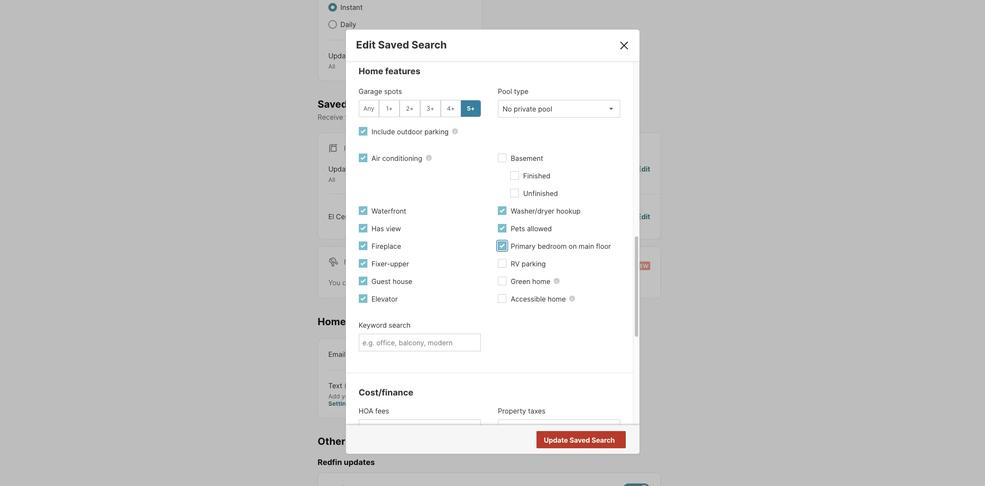 Task type: describe. For each thing, give the bounding box(es) containing it.
cerrito
[[336, 212, 358, 221]]

pool
[[498, 87, 512, 96]]

edit saved search dialog
[[346, 29, 639, 486]]

accessible
[[511, 295, 546, 303]]

air
[[371, 154, 380, 162]]

keyword search
[[359, 321, 410, 329]]

edit inside dialog
[[356, 38, 376, 51]]

waterfront
[[371, 207, 406, 215]]

features
[[385, 66, 420, 76]]

phone
[[356, 393, 374, 400]]

saved inside saved searches receive timely notifications based on your preferred search filters.
[[318, 98, 347, 110]]

.
[[518, 278, 520, 287]]

has
[[371, 224, 384, 233]]

types for middle edit button
[[354, 165, 372, 174]]

Daily radio
[[328, 20, 337, 29]]

cost/finance
[[359, 387, 413, 398]]

test
[[360, 212, 374, 221]]

home for accessible home
[[548, 295, 566, 303]]

edit saved search element
[[356, 38, 608, 51]]

house
[[393, 277, 412, 286]]

add your phone number in
[[328, 393, 405, 400]]

for rent
[[344, 258, 377, 266]]

rent
[[359, 258, 377, 266]]

accessible home
[[511, 295, 566, 303]]

no emails
[[570, 212, 602, 221]]

you can create saved searches while searching for rentals .
[[328, 278, 520, 287]]

saved searches receive timely notifications based on your preferred search filters.
[[318, 98, 533, 122]]

search inside saved searches receive timely notifications based on your preferred search filters.
[[489, 113, 511, 122]]

for
[[485, 278, 494, 287]]

any
[[363, 105, 374, 112]]

include outdoor parking
[[371, 127, 449, 136]]

your inside saved searches receive timely notifications based on your preferred search filters.
[[440, 113, 455, 122]]

update saved search button
[[536, 431, 626, 448]]

1
[[376, 212, 379, 221]]

air conditioning
[[371, 154, 422, 162]]

e.g. office, balcony, modern text field
[[362, 338, 477, 347]]

spots
[[384, 87, 402, 96]]

notifications
[[367, 113, 406, 122]]

guest
[[371, 277, 391, 286]]

home tours
[[318, 316, 374, 328]]

account settings link
[[328, 393, 430, 407]]

property taxes
[[498, 407, 546, 415]]

create
[[356, 278, 377, 287]]

1 vertical spatial update
[[328, 165, 352, 174]]

account
[[405, 393, 430, 400]]

home for green home
[[532, 277, 550, 286]]

fixer-upper
[[371, 259, 409, 268]]

you
[[328, 278, 340, 287]]

list box for pool type
[[498, 100, 620, 117]]

account settings
[[328, 393, 430, 407]]

text (sms)
[[328, 381, 364, 390]]

preferred
[[457, 113, 487, 122]]

conditioning
[[382, 154, 422, 162]]

other
[[318, 435, 345, 447]]

saved up elevator
[[379, 278, 399, 287]]

el
[[328, 212, 334, 221]]

edit saved search
[[356, 38, 447, 51]]

while
[[433, 278, 450, 287]]

fixer-
[[371, 259, 390, 268]]

settings
[[328, 400, 353, 407]]

hookup
[[556, 207, 580, 215]]

email
[[328, 350, 346, 359]]

searching
[[452, 278, 483, 287]]

on inside edit saved search dialog
[[569, 242, 577, 250]]

search for edit saved search
[[412, 38, 447, 51]]

in
[[399, 393, 404, 400]]

rv parking
[[511, 259, 546, 268]]

no for no emails
[[570, 212, 580, 221]]

always
[[439, 350, 462, 359]]

searches inside saved searches receive timely notifications based on your preferred search filters.
[[350, 98, 395, 110]]

filters.
[[512, 113, 533, 122]]

update saved search
[[544, 436, 615, 445]]

primary bedroom on main floor
[[511, 242, 611, 250]]

redfin updates
[[318, 458, 375, 467]]

no for no results
[[580, 436, 590, 445]]

emails for no emails
[[582, 212, 602, 221]]

garage
[[359, 87, 382, 96]]

pets
[[511, 224, 525, 233]]

fireplace
[[371, 242, 401, 250]]

5+
[[467, 105, 475, 112]]

1 horizontal spatial on
[[464, 350, 472, 359]]

elevator
[[371, 295, 398, 303]]

all for the top edit button
[[328, 63, 335, 70]]

search inside dialog
[[389, 321, 410, 329]]

rentals
[[496, 278, 518, 287]]

saved inside button
[[570, 436, 590, 445]]



Task type: vqa. For each thing, say whether or not it's contained in the screenshot.
1st "FOR" from the bottom of the page
yes



Task type: locate. For each thing, give the bounding box(es) containing it.
home up the accessible home
[[532, 277, 550, 286]]

text
[[328, 381, 342, 390]]

hoa
[[359, 407, 373, 415]]

0 vertical spatial home
[[532, 277, 550, 286]]

4+
[[447, 105, 455, 112]]

1 vertical spatial parking
[[522, 259, 546, 268]]

sale
[[359, 144, 376, 153]]

emails for other emails
[[348, 435, 379, 447]]

1 vertical spatial for
[[344, 258, 357, 266]]

saved
[[378, 38, 409, 51], [318, 98, 347, 110], [379, 278, 399, 287], [570, 436, 590, 445]]

on left main
[[569, 242, 577, 250]]

Instant radio
[[328, 3, 337, 12]]

no
[[570, 212, 580, 221], [580, 436, 590, 445]]

edit
[[356, 38, 376, 51], [459, 52, 472, 60], [637, 165, 650, 174], [637, 212, 650, 221]]

fees
[[375, 407, 389, 415]]

for for for sale
[[344, 144, 357, 153]]

1+
[[386, 105, 393, 112]]

0 vertical spatial searches
[[350, 98, 395, 110]]

search up e.g. office, balcony, modern text box
[[389, 321, 410, 329]]

other emails
[[318, 435, 379, 447]]

1 horizontal spatial search
[[592, 436, 615, 445]]

home
[[359, 66, 383, 76], [318, 316, 346, 328]]

type
[[514, 87, 528, 96]]

property
[[498, 407, 526, 415]]

2 vertical spatial update
[[544, 436, 568, 445]]

1 horizontal spatial parking
[[522, 259, 546, 268]]

all for middle edit button
[[328, 176, 335, 183]]

upper
[[390, 259, 409, 268]]

1 vertical spatial your
[[342, 393, 354, 400]]

unfinished
[[523, 189, 558, 198]]

for for for rent
[[344, 258, 357, 266]]

floor
[[596, 242, 611, 250]]

1 vertical spatial search
[[389, 321, 410, 329]]

list box
[[498, 100, 620, 117], [359, 420, 481, 437], [498, 420, 620, 437]]

receive
[[318, 113, 343, 122]]

1 vertical spatial searches
[[401, 278, 431, 287]]

list box for hoa fees
[[359, 420, 481, 437]]

1 vertical spatial all
[[328, 176, 335, 183]]

for sale
[[344, 144, 376, 153]]

updates
[[344, 458, 375, 467]]

rv
[[511, 259, 520, 268]]

0 vertical spatial types
[[354, 52, 372, 60]]

search for update saved search
[[592, 436, 615, 445]]

home for home tours
[[318, 316, 346, 328]]

results
[[591, 436, 614, 445]]

no results
[[580, 436, 614, 445]]

all up el
[[328, 176, 335, 183]]

0 vertical spatial parking
[[424, 127, 449, 136]]

instant
[[340, 3, 363, 12]]

1 vertical spatial home
[[548, 295, 566, 303]]

finished
[[523, 171, 550, 180]]

update types all
[[328, 52, 372, 70], [328, 165, 372, 183]]

4+ radio
[[441, 100, 461, 117]]

0 horizontal spatial home
[[318, 316, 346, 328]]

main
[[579, 242, 594, 250]]

types down air
[[354, 165, 372, 174]]

0 vertical spatial all
[[328, 63, 335, 70]]

view
[[386, 224, 401, 233]]

update down daily radio
[[328, 52, 352, 60]]

number
[[375, 393, 397, 400]]

0 vertical spatial edit button
[[459, 51, 472, 70]]

0 vertical spatial update
[[328, 52, 352, 60]]

0 vertical spatial emails
[[582, 212, 602, 221]]

tours
[[348, 316, 374, 328]]

0 vertical spatial search
[[489, 113, 511, 122]]

for left sale
[[344, 144, 357, 153]]

hoa fees
[[359, 407, 389, 415]]

1 vertical spatial update types all
[[328, 165, 372, 183]]

2 all from the top
[[328, 176, 335, 183]]

allowed
[[527, 224, 552, 233]]

include
[[371, 127, 395, 136]]

no left results
[[580, 436, 590, 445]]

1 horizontal spatial your
[[440, 113, 455, 122]]

option group containing any
[[359, 100, 481, 117]]

types for the top edit button
[[354, 52, 372, 60]]

redfin
[[318, 458, 342, 467]]

home for home features
[[359, 66, 383, 76]]

3+
[[426, 105, 434, 112]]

1 horizontal spatial searches
[[401, 278, 431, 287]]

2 vertical spatial on
[[464, 350, 472, 359]]

primary
[[511, 242, 536, 250]]

1 all from the top
[[328, 63, 335, 70]]

update types all down daily
[[328, 52, 372, 70]]

1 vertical spatial on
[[569, 242, 577, 250]]

2 types from the top
[[354, 165, 372, 174]]

based
[[408, 113, 428, 122]]

your up settings
[[342, 393, 354, 400]]

0 horizontal spatial search
[[389, 321, 410, 329]]

on down 3+
[[430, 113, 438, 122]]

bedroom
[[538, 242, 567, 250]]

types up home features
[[354, 52, 372, 60]]

searches down upper
[[401, 278, 431, 287]]

update down taxes
[[544, 436, 568, 445]]

option group
[[359, 100, 481, 117]]

Any radio
[[359, 100, 379, 117]]

2 for from the top
[[344, 258, 357, 266]]

on inside saved searches receive timely notifications based on your preferred search filters.
[[430, 113, 438, 122]]

pool type
[[498, 87, 528, 96]]

on
[[430, 113, 438, 122], [569, 242, 577, 250], [464, 350, 472, 359]]

always on
[[439, 350, 472, 359]]

all down daily radio
[[328, 63, 335, 70]]

1 types from the top
[[354, 52, 372, 60]]

1 horizontal spatial search
[[489, 113, 511, 122]]

no inside button
[[580, 436, 590, 445]]

washer/dryer hookup
[[511, 207, 580, 215]]

0 vertical spatial home
[[359, 66, 383, 76]]

0 vertical spatial on
[[430, 113, 438, 122]]

0 horizontal spatial no
[[570, 212, 580, 221]]

home up the garage in the left top of the page
[[359, 66, 383, 76]]

parking up green home at right bottom
[[522, 259, 546, 268]]

saved up home features
[[378, 38, 409, 51]]

0 horizontal spatial searches
[[350, 98, 395, 110]]

update types all down for sale on the left of page
[[328, 165, 372, 183]]

green
[[511, 277, 530, 286]]

3+ radio
[[420, 100, 441, 117]]

0 vertical spatial for
[[344, 144, 357, 153]]

2+
[[406, 105, 414, 112]]

saved up the receive
[[318, 98, 347, 110]]

0 vertical spatial search
[[412, 38, 447, 51]]

home features
[[359, 66, 420, 76]]

no up main
[[570, 212, 580, 221]]

green home
[[511, 277, 550, 286]]

1 horizontal spatial no
[[580, 436, 590, 445]]

1+ radio
[[379, 100, 400, 117]]

taxes
[[528, 407, 546, 415]]

emails
[[582, 212, 602, 221], [348, 435, 379, 447]]

daily
[[340, 20, 356, 29]]

no results button
[[570, 432, 624, 449]]

0 vertical spatial update types all
[[328, 52, 372, 70]]

home right the accessible on the right
[[548, 295, 566, 303]]

option group inside edit saved search dialog
[[359, 100, 481, 117]]

list box down type
[[498, 100, 620, 117]]

washer/dryer
[[511, 207, 554, 215]]

1 horizontal spatial home
[[359, 66, 383, 76]]

0 horizontal spatial on
[[430, 113, 438, 122]]

list box for property taxes
[[498, 420, 620, 437]]

0 horizontal spatial your
[[342, 393, 354, 400]]

1 update types all from the top
[[328, 52, 372, 70]]

0 vertical spatial your
[[440, 113, 455, 122]]

all
[[328, 63, 335, 70], [328, 176, 335, 183]]

keyword
[[359, 321, 387, 329]]

update down for sale on the left of page
[[328, 165, 352, 174]]

1 vertical spatial search
[[592, 436, 615, 445]]

home inside edit saved search dialog
[[359, 66, 383, 76]]

1 vertical spatial no
[[580, 436, 590, 445]]

0 vertical spatial no
[[570, 212, 580, 221]]

list box down account
[[359, 420, 481, 437]]

1 vertical spatial edit button
[[637, 164, 650, 184]]

search
[[412, 38, 447, 51], [592, 436, 615, 445]]

basement
[[511, 154, 543, 162]]

emails up the updates
[[348, 435, 379, 447]]

saved left results
[[570, 436, 590, 445]]

home left tours
[[318, 316, 346, 328]]

2 update types all from the top
[[328, 165, 372, 183]]

for
[[344, 144, 357, 153], [344, 258, 357, 266]]

emails right the hookup
[[582, 212, 602, 221]]

search inside button
[[592, 436, 615, 445]]

for left rent in the left bottom of the page
[[344, 258, 357, 266]]

searches down the garage in the left top of the page
[[350, 98, 395, 110]]

1 horizontal spatial emails
[[582, 212, 602, 221]]

1 vertical spatial types
[[354, 165, 372, 174]]

add
[[328, 393, 340, 400]]

your down 4+
[[440, 113, 455, 122]]

1 for from the top
[[344, 144, 357, 153]]

search left filters.
[[489, 113, 511, 122]]

0 horizontal spatial parking
[[424, 127, 449, 136]]

5+ radio
[[461, 100, 481, 117]]

2 vertical spatial edit button
[[637, 211, 650, 222]]

on right the always
[[464, 350, 472, 359]]

0 horizontal spatial emails
[[348, 435, 379, 447]]

1 vertical spatial emails
[[348, 435, 379, 447]]

0 horizontal spatial search
[[412, 38, 447, 51]]

outdoor
[[397, 127, 423, 136]]

update inside button
[[544, 436, 568, 445]]

update
[[328, 52, 352, 60], [328, 165, 352, 174], [544, 436, 568, 445]]

parking down "based"
[[424, 127, 449, 136]]

2+ radio
[[400, 100, 420, 117]]

has view
[[371, 224, 401, 233]]

search
[[489, 113, 511, 122], [389, 321, 410, 329]]

2 horizontal spatial on
[[569, 242, 577, 250]]

(sms)
[[344, 381, 364, 390]]

list box down taxes
[[498, 420, 620, 437]]

1 vertical spatial home
[[318, 316, 346, 328]]

your
[[440, 113, 455, 122], [342, 393, 354, 400]]

can
[[342, 278, 354, 287]]



